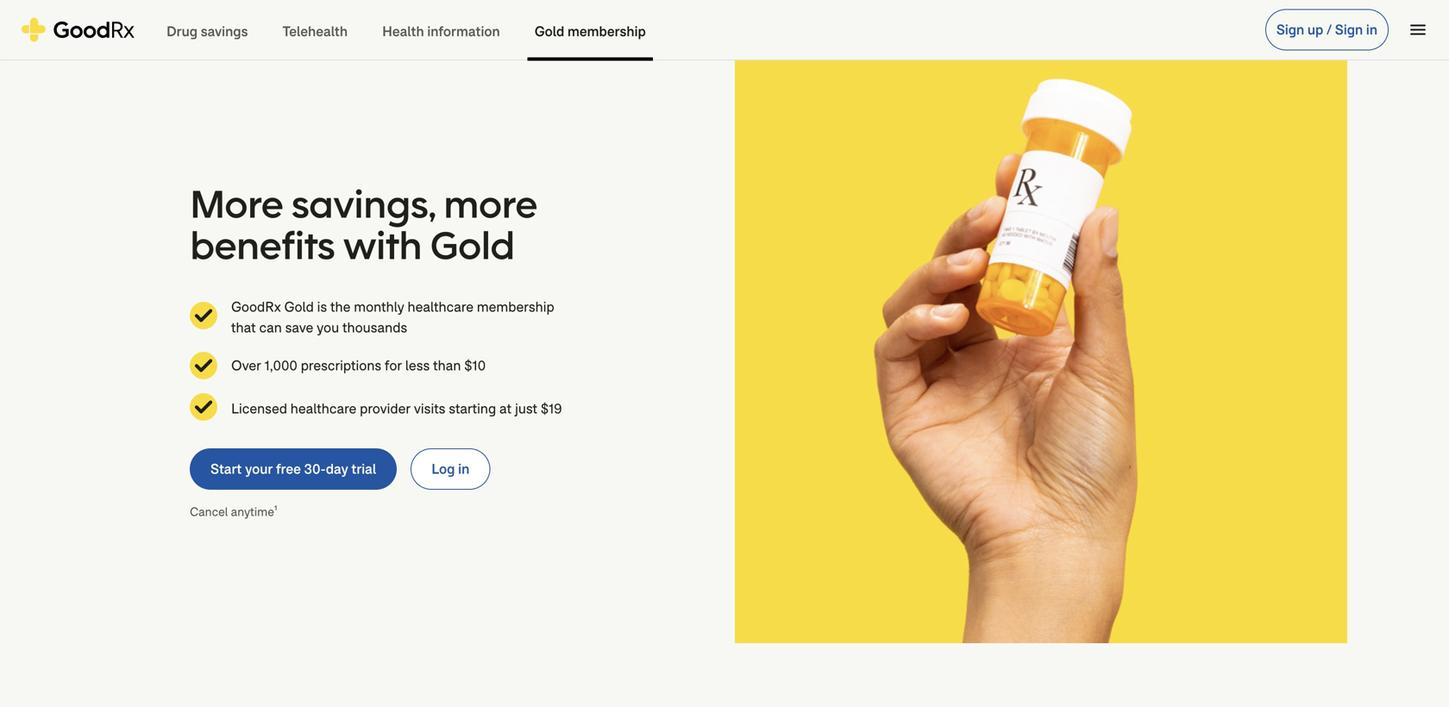 Task type: locate. For each thing, give the bounding box(es) containing it.
healthcare
[[408, 298, 474, 316], [291, 400, 356, 418]]

over 1,000 prescriptions for less than $10
[[231, 357, 486, 375]]

information
[[427, 22, 500, 41]]

start your free 30-day trial
[[210, 460, 376, 478]]

healthcare inside "goodrx gold is the monthly healthcare membership that can save you thousands"
[[408, 298, 474, 316]]

0 horizontal spatial healthcare
[[291, 400, 356, 418]]

1 horizontal spatial sign
[[1335, 21, 1363, 39]]

log
[[432, 460, 455, 478]]

icon-yellow-checkmark-svg
32 px / 32 px
1.24 kb image for over
[[190, 352, 217, 380]]

0 horizontal spatial sign
[[1277, 21, 1305, 39]]

benefits
[[190, 220, 335, 270]]

2 vertical spatial gold
[[284, 298, 314, 316]]

1 vertical spatial icon-yellow-checkmark-svg
32 px / 32 px
1.24 kb image
[[190, 352, 217, 380]]

more savings, more benefits with gold
[[190, 179, 537, 270]]

sign up / sign in button
[[1265, 9, 1389, 50]]

trial
[[351, 460, 376, 478]]

membership inside "goodrx gold is the monthly healthcare membership that can save you thousands"
[[477, 298, 554, 316]]

starting
[[449, 400, 496, 418]]

licensed healthcare provider visits starting at just $19
[[231, 400, 562, 418]]

start
[[210, 460, 242, 478]]

healthcare up than
[[408, 298, 474, 316]]

1 horizontal spatial in
[[1366, 21, 1378, 39]]

sign
[[1277, 21, 1305, 39], [1335, 21, 1363, 39]]

more
[[190, 179, 283, 229]]

sign up / sign in
[[1277, 21, 1378, 39]]

icon-yellow-checkmark-svg
32 px / 32 px
1.24 kb image left licensed
[[190, 393, 217, 421]]

savings,
[[291, 179, 435, 229]]

0 vertical spatial in
[[1366, 21, 1378, 39]]

sign right the /
[[1335, 21, 1363, 39]]

30-
[[304, 460, 326, 478]]

gold
[[535, 22, 564, 41], [430, 220, 515, 270], [284, 298, 314, 316]]

1,000
[[265, 357, 298, 375]]

goodrx
[[231, 298, 281, 316]]

0 horizontal spatial in
[[458, 460, 470, 478]]

log in
[[432, 460, 470, 478]]

1 horizontal spatial membership
[[568, 22, 646, 41]]

for
[[385, 357, 402, 375]]

is
[[317, 298, 327, 316]]

menu button
[[1399, 11, 1437, 49]]

0 vertical spatial membership
[[568, 22, 646, 41]]

1 sign from the left
[[1277, 21, 1305, 39]]

1 vertical spatial gold
[[430, 220, 515, 270]]

that
[[231, 319, 256, 337]]

in right the /
[[1366, 21, 1378, 39]]

icon-yellow-checkmark-svg
32 px / 32 px
1.24 kb image
[[190, 302, 217, 330], [190, 352, 217, 380], [190, 393, 217, 421]]

3 icon-yellow-checkmark-svg
32 px / 32 px
1.24 kb image from the top
[[190, 393, 217, 421]]

more
[[443, 179, 537, 229]]

0 horizontal spatial gold
[[284, 298, 314, 316]]

in
[[1366, 21, 1378, 39], [458, 460, 470, 478]]

health information
[[382, 22, 500, 41]]

with
[[343, 220, 422, 270]]

goodrx gold is the monthly healthcare membership that can save you thousands
[[231, 298, 554, 337]]

sign left up
[[1277, 21, 1305, 39]]

2 vertical spatial icon-yellow-checkmark-svg
32 px / 32 px
1.24 kb image
[[190, 393, 217, 421]]

your
[[245, 460, 273, 478]]

1 horizontal spatial healthcare
[[408, 298, 474, 316]]

icon-yellow-checkmark-svg
32 px / 32 px
1.24 kb image left that
[[190, 302, 217, 330]]

0 vertical spatial icon-yellow-checkmark-svg
32 px / 32 px
1.24 kb image
[[190, 302, 217, 330]]

2 icon-yellow-checkmark-svg
32 px / 32 px
1.24 kb image from the top
[[190, 352, 217, 380]]

1 horizontal spatial gold
[[430, 220, 515, 270]]

telehealth
[[282, 22, 348, 41]]

save
[[285, 319, 313, 337]]

at
[[499, 400, 512, 418]]

healthcare down prescriptions
[[291, 400, 356, 418]]

licensed
[[231, 400, 287, 418]]

/
[[1327, 21, 1332, 39]]

1 icon-yellow-checkmark-svg
32 px / 32 px
1.24 kb image from the top
[[190, 302, 217, 330]]

icon-yellow-checkmark-svg
32 px / 32 px
1.24 kb image for licensed
[[190, 393, 217, 421]]

in right log
[[458, 460, 470, 478]]

day
[[326, 460, 348, 478]]

can
[[259, 319, 282, 337]]

$10
[[464, 357, 486, 375]]

0 vertical spatial gold
[[535, 22, 564, 41]]

0 vertical spatial healthcare
[[408, 298, 474, 316]]

membership inside the gold membership link
[[568, 22, 646, 41]]

2 horizontal spatial gold
[[535, 22, 564, 41]]

0 horizontal spatial membership
[[477, 298, 554, 316]]

start your free 30-day trial link
[[190, 449, 397, 490]]

free
[[276, 460, 301, 478]]

than
[[433, 357, 461, 375]]

dialog
[[0, 0, 1449, 707]]

icon-yellow-checkmark-svg
32 px / 32 px
1.24 kb image for goodrx
[[190, 302, 217, 330]]

1 vertical spatial membership
[[477, 298, 554, 316]]

prescriptions
[[301, 357, 381, 375]]

drug savings
[[166, 22, 248, 41]]

membership
[[568, 22, 646, 41], [477, 298, 554, 316]]

icon-yellow-checkmark-svg
32 px / 32 px
1.24 kb image left over
[[190, 352, 217, 380]]

1 vertical spatial in
[[458, 460, 470, 478]]



Task type: describe. For each thing, give the bounding box(es) containing it.
telehealth link
[[265, 0, 365, 61]]

the
[[330, 298, 351, 316]]

1 vertical spatial healthcare
[[291, 400, 356, 418]]

cancel anytime¹
[[190, 504, 278, 520]]

cancel
[[190, 504, 228, 520]]

health
[[382, 22, 424, 41]]

health information link
[[365, 0, 517, 61]]

thousands
[[342, 319, 407, 337]]

drug savings link
[[149, 0, 265, 61]]

log in link
[[411, 449, 490, 490]]

visits
[[414, 400, 446, 418]]

just
[[515, 400, 537, 418]]

gold membership
[[535, 22, 646, 41]]

up
[[1308, 21, 1324, 39]]

menu
[[1408, 19, 1429, 40]]

drug
[[166, 22, 198, 41]]

over
[[231, 357, 261, 375]]

gold inside more savings, more benefits with gold
[[430, 220, 515, 270]]

savings
[[201, 22, 248, 41]]

$19
[[541, 400, 562, 418]]

monthly
[[354, 298, 404, 316]]

less
[[405, 357, 430, 375]]

2 sign from the left
[[1335, 21, 1363, 39]]

in inside button
[[1366, 21, 1378, 39]]

provider
[[360, 400, 411, 418]]

anytime¹
[[231, 504, 278, 520]]

gold inside "goodrx gold is the monthly healthcare membership that can save you thousands"
[[284, 298, 314, 316]]

goodrx yellow cross logo image
[[21, 18, 135, 42]]

gold membership link
[[517, 0, 663, 61]]

you
[[317, 319, 339, 337]]



Task type: vqa. For each thing, say whether or not it's contained in the screenshot.
X
no



